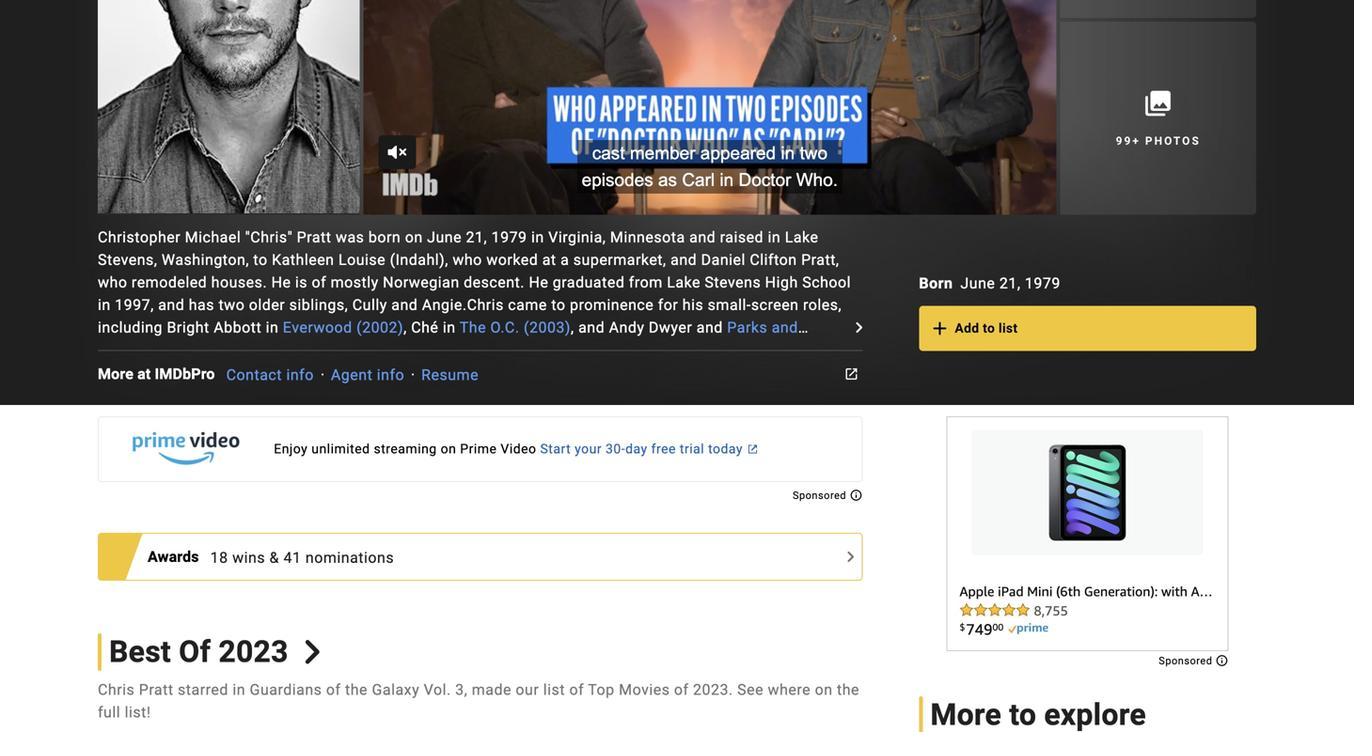 Task type: locate. For each thing, give the bounding box(es) containing it.
broke
[[583, 364, 623, 382]]

your
[[575, 442, 602, 457]]

born
[[920, 275, 953, 293]]

1979 up add to list button
[[1025, 275, 1061, 293]]

0 vertical spatial fi
[[779, 409, 789, 427]]

2 info from the left
[[377, 366, 405, 384]]

, up 2014, at the left of page
[[534, 342, 541, 359]]

1 horizontal spatial to
[[552, 296, 566, 314]]

a down virginia, at the top left of the page
[[561, 251, 570, 269]]

, up drama on the bottom of page
[[689, 454, 692, 472]]

& left 41
[[270, 549, 279, 567]]

video player application
[[363, 0, 1057, 215]]

18 wins & 41 nominations
[[210, 549, 394, 567]]

he up brickowski
[[562, 364, 579, 382]]

21,
[[466, 229, 487, 246], [1000, 275, 1021, 293]]

info for contact info
[[286, 366, 314, 384]]

peter
[[174, 409, 212, 427]]

1979
[[492, 229, 527, 246], [1025, 275, 1061, 293]]

1 horizontal spatial june
[[961, 275, 996, 293]]

add image
[[929, 318, 952, 340]]

& inside & starred as peter quill/star-lord in
[[792, 387, 801, 405]]

and right 30-
[[636, 432, 663, 450]]

prominence
[[570, 296, 654, 314]]

and down norwegian
[[392, 296, 418, 314]]

small-
[[708, 296, 752, 314]]

(indahl),
[[390, 251, 449, 269]]

0 horizontal spatial june
[[427, 229, 462, 246]]

in up emmet
[[501, 364, 514, 382]]

1 vertical spatial two
[[176, 387, 202, 405]]

remodeled
[[132, 274, 207, 292]]

successful
[[98, 454, 175, 472]]

1 vertical spatial sci-
[[632, 477, 657, 495]]

0 vertical spatial lake
[[785, 229, 819, 246]]

0 vertical spatial 21,
[[466, 229, 487, 246]]

films:
[[354, 387, 394, 405]]

roles,
[[803, 296, 842, 314]]

info
[[286, 366, 314, 384], [377, 366, 405, 384]]

june inside christopher michael "chris" pratt was born on june 21, 1979 in virginia, minnesota and raised in lake stevens, washington, to kathleen louise (indahl), who worked at a supermarket, and daniel clifton pratt, who remodeled houses. he is of mostly norwegian descent. he graduated from lake stevens high school in 1997, and has two older siblings, cully and angie.
[[427, 229, 462, 246]]

1 vertical spatial .
[[562, 409, 567, 427]]

in right film. in the bottom left of the page
[[215, 454, 229, 472]]

1 horizontal spatial he
[[529, 274, 549, 292]]

descent.
[[464, 274, 525, 292]]

to inside christopher michael "chris" pratt was born on june 21, 1979 in virginia, minnesota and raised in lake stevens, washington, to kathleen louise (indahl), who worked at a supermarket, and daniel clifton pratt, who remodeled houses. he is of mostly norwegian descent. he graduated from lake stevens high school in 1997, and has two older siblings, cully and angie.
[[253, 251, 268, 269]]

a left leading
[[675, 364, 684, 382]]

at down virginia, at the top left of the page
[[543, 251, 557, 269]]

0 horizontal spatial fi
[[657, 477, 667, 495]]

june right born
[[961, 275, 996, 293]]

in down biggest
[[324, 409, 337, 427]]

norwegian
[[383, 274, 460, 292]]

0 vertical spatial two
[[219, 296, 245, 314]]

1 vertical spatial sponsored
[[1159, 656, 1216, 667]]

18
[[210, 549, 228, 567]]

as left peter
[[153, 409, 170, 427]]

0 horizontal spatial as
[[153, 409, 170, 427]]

0 horizontal spatial group
[[98, 0, 360, 215]]

who up descent. on the left top of page
[[453, 251, 482, 269]]

1 vertical spatial who
[[98, 274, 127, 292]]

2 vertical spatial to
[[983, 321, 996, 336]]

who down stevens, at the left top of page
[[98, 274, 127, 292]]

1 vertical spatial of
[[206, 387, 221, 405]]

of inside . in 2014, he broke out as a leading man after headlining two of the year's biggest films: he voiced emmet brickowski in
[[206, 387, 221, 405]]

the down 30-
[[605, 477, 628, 495]]

0 horizontal spatial two
[[176, 387, 202, 405]]

with
[[696, 454, 726, 472], [418, 477, 449, 495]]

he up came
[[529, 274, 549, 292]]

two up abbott
[[219, 296, 245, 314]]

fourth
[[289, 432, 333, 450]]

in inside . in 2014, he broke out as a leading man after headlining two of the year's biggest films: he voiced emmet brickowski in
[[606, 387, 619, 405]]

raised
[[720, 229, 764, 246]]

on
[[405, 229, 423, 246]]

& down after
[[792, 387, 801, 405]]

0 vertical spatial a
[[561, 251, 570, 269]]

0 horizontal spatial with
[[418, 477, 449, 495]]

with down "remake"
[[418, 477, 449, 495]]

in down brickowski
[[571, 409, 584, 427]]

the up , and appeared with
[[392, 454, 414, 472]]

0 vertical spatial as
[[654, 364, 671, 382]]

the up "remake"
[[438, 432, 461, 450]]

in
[[532, 229, 544, 246], [768, 229, 781, 246], [98, 296, 111, 314], [266, 319, 279, 337], [443, 319, 456, 337], [393, 342, 405, 359], [606, 387, 619, 405], [324, 409, 337, 427], [421, 432, 434, 450], [375, 454, 388, 472], [588, 477, 601, 495]]

1 vertical spatial starred
[[320, 454, 370, 472]]

2 horizontal spatial in
[[571, 409, 584, 427]]

older
[[249, 296, 285, 314]]

0 vertical spatial to
[[253, 251, 268, 269]]

at up headlining
[[137, 366, 151, 384]]

park
[[530, 432, 562, 450]]

drama
[[671, 477, 716, 495]]

michael
[[185, 229, 241, 246]]

0 vertical spatial .
[[492, 364, 496, 382]]

1 horizontal spatial as
[[654, 364, 671, 382]]

fi up the financially
[[779, 409, 789, 427]]

group
[[98, 0, 360, 215], [363, 0, 1057, 215]]

in up 2015,
[[606, 387, 619, 405]]

not
[[313, 522, 336, 540]]

, up 2016,
[[255, 432, 258, 450]]

with down 'most'
[[696, 454, 726, 472]]

of up peter
[[206, 387, 221, 405]]

1 horizontal spatial two
[[219, 296, 245, 314]]

june
[[427, 229, 462, 246], [961, 275, 996, 293]]

everwood (2002) link
[[283, 319, 404, 337]]

0 horizontal spatial a
[[561, 251, 570, 269]]

and down abbott
[[233, 342, 259, 359]]

clifton
[[750, 251, 797, 269]]

. in 2014, he broke out as a leading man after headlining two of the year's biggest films: he voiced emmet brickowski in
[[98, 364, 813, 405]]

1 group from the left
[[98, 0, 360, 215]]

0 horizontal spatial at
[[137, 366, 151, 384]]

0 horizontal spatial &
[[270, 549, 279, 567]]

1 horizontal spatial info
[[377, 366, 405, 384]]

0 vertical spatial of
[[312, 274, 327, 292]]

and down small- at the top of the page
[[697, 319, 723, 337]]

june right on
[[427, 229, 462, 246]]

in up the appeared in the bottom left of the page
[[375, 454, 388, 472]]

the inside . in 2014, he broke out as a leading man after headlining two of the year's biggest films: he voiced emmet brickowski in
[[225, 387, 248, 405]]

emmet
[[471, 387, 521, 405]]

start your 30-day free trial today
[[541, 442, 743, 457]]

and inside , with and
[[186, 477, 213, 495]]

with inside , with and
[[696, 454, 726, 472]]

1 horizontal spatial group
[[363, 0, 1057, 215]]

0 vertical spatial june
[[427, 229, 462, 246]]

0 vertical spatial starred
[[98, 409, 149, 427]]

to inside "chris came to prominence for his small-screen roles, including bright abbott in"
[[552, 296, 566, 314]]

is
[[295, 274, 308, 292]]

info up films:
[[377, 366, 405, 384]]

0 vertical spatial with
[[696, 454, 726, 472]]

1 vertical spatial at
[[137, 366, 151, 384]]

imdbpro
[[155, 366, 215, 384]]

fi left drama on the bottom of page
[[657, 477, 667, 495]]

sponsored inside "section"
[[1159, 656, 1216, 667]]

in for 2014,
[[501, 364, 514, 382]]

to up (2003)
[[552, 296, 566, 314]]

he down , and
[[398, 387, 416, 405]]

1 vertical spatial &
[[270, 549, 279, 567]]

1 vertical spatial june
[[961, 275, 996, 293]]

1 vertical spatial in
[[571, 409, 584, 427]]

0 horizontal spatial of
[[206, 387, 221, 405]]

he left "is"
[[271, 274, 291, 292]]

30-
[[606, 442, 626, 457]]

1 horizontal spatial in
[[501, 364, 514, 382]]

installment
[[337, 432, 417, 450]]

21, inside christopher michael "chris" pratt was born on june 21, 1979 in virginia, minnesota and raised in lake stevens, washington, to kathleen louise (indahl), who worked at a supermarket, and daniel clifton pratt, who remodeled houses. he is of mostly norwegian descent. he graduated from lake stevens high school in 1997, and has two older siblings, cully and angie.
[[466, 229, 487, 246]]

starred down headlining
[[98, 409, 149, 427]]

out
[[627, 364, 650, 382]]

two down imdbpro
[[176, 387, 202, 405]]

to down "chris"
[[253, 251, 268, 269]]

in for 2015,
[[571, 409, 584, 427]]

0 horizontal spatial lake
[[667, 274, 701, 292]]

1 horizontal spatial of
[[312, 274, 327, 292]]

0 vertical spatial &
[[792, 387, 801, 405]]

virginia,
[[549, 229, 606, 246]]

and inside . in 2015, he headlined the sci-fi thriller , the fourth installment in the jurassic park franchise and his most financially successful film. in 2016, he co-starred in the remake
[[636, 432, 663, 450]]

1 vertical spatial his
[[667, 432, 688, 450]]

and inside parks and recreation (2009)
[[772, 319, 799, 337]]

of
[[312, 274, 327, 292], [206, 387, 221, 405]]

0 horizontal spatial he
[[271, 274, 291, 292]]

in up , and
[[393, 342, 405, 359]]

start your 30-day free trial today link
[[98, 417, 863, 482]]

stevens,
[[98, 251, 158, 269]]

0 horizontal spatial starred
[[98, 409, 149, 427]]

2 group from the left
[[363, 0, 1057, 215]]

1 vertical spatial fi
[[657, 477, 667, 495]]

ché
[[411, 319, 439, 337]]

of right "is"
[[312, 274, 327, 292]]

2 horizontal spatial to
[[983, 321, 996, 336]]

resume button
[[422, 366, 479, 384]]

and down remodeled
[[158, 296, 185, 314]]

1 horizontal spatial a
[[675, 364, 684, 382]]

and
[[690, 229, 716, 246], [671, 251, 697, 269], [158, 296, 185, 314], [392, 296, 418, 314], [579, 319, 605, 337], [697, 319, 723, 337], [772, 319, 799, 337], [233, 342, 259, 359], [385, 364, 411, 382], [636, 432, 663, 450], [186, 477, 213, 495], [317, 477, 344, 495]]

in down "older"
[[266, 319, 279, 337]]

more at imdbpro
[[98, 366, 215, 384]]

. for 2014,
[[492, 364, 496, 382]]

. for 2015,
[[562, 409, 567, 427]]

lake up the 'pratt,'
[[785, 229, 819, 246]]

including
[[98, 319, 163, 337]]

at
[[543, 251, 557, 269], [137, 366, 151, 384]]

the down contact
[[225, 387, 248, 405]]

sci- down start your 30-day free trial today
[[632, 477, 657, 495]]

in down your
[[588, 477, 601, 495]]

0 vertical spatial sci-
[[754, 409, 779, 427]]

1 horizontal spatial with
[[696, 454, 726, 472]]

and down film. in the bottom left of the page
[[186, 477, 213, 495]]

1 horizontal spatial 21,
[[1000, 275, 1021, 293]]

1 vertical spatial 21,
[[1000, 275, 1021, 293]]

contact
[[226, 366, 282, 384]]

1 vertical spatial a
[[675, 364, 684, 382]]

0 vertical spatial his
[[683, 296, 704, 314]]

dwyer
[[649, 319, 693, 337]]

lake up for
[[667, 274, 701, 292]]

0 horizontal spatial to
[[253, 251, 268, 269]]

info down the notable
[[286, 366, 314, 384]]

everwood
[[283, 319, 352, 337]]

0 vertical spatial sponsored
[[793, 490, 850, 502]]

his right for
[[683, 296, 704, 314]]

21, up list
[[1000, 275, 1021, 293]]

who
[[453, 251, 482, 269], [98, 274, 127, 292]]

1 horizontal spatial who
[[453, 251, 482, 269]]

in up clifton
[[768, 229, 781, 246]]

(2003)
[[524, 319, 571, 337]]

as right out
[[654, 364, 671, 382]]

the
[[225, 387, 248, 405], [727, 409, 749, 427], [263, 432, 285, 450], [438, 432, 461, 450], [392, 454, 414, 472], [605, 477, 628, 495]]

, inside , with and
[[689, 454, 692, 472]]

0 horizontal spatial 21,
[[466, 229, 487, 246]]

0 vertical spatial in
[[501, 364, 514, 382]]

. inside . in 2015, he headlined the sci-fi thriller , the fourth installment in the jurassic park franchise and his most financially successful film. in 2016, he co-starred in the remake
[[562, 409, 567, 427]]

2014,
[[518, 364, 557, 382]]

1979 up worked
[[492, 229, 527, 246]]

0 horizontal spatial info
[[286, 366, 314, 384]]

1 horizontal spatial 1979
[[1025, 275, 1061, 293]]

0 vertical spatial who
[[453, 251, 482, 269]]

. inside . in 2014, he broke out as a leading man after headlining two of the year's biggest films: he voiced emmet brickowski in
[[492, 364, 496, 382]]

1 horizontal spatial at
[[543, 251, 557, 269]]

sci- up the financially
[[754, 409, 779, 427]]

1 horizontal spatial .
[[562, 409, 567, 427]]

2015,
[[589, 409, 628, 427]]

1 he from the left
[[271, 274, 291, 292]]

1 info from the left
[[286, 366, 314, 384]]

1 horizontal spatial sci-
[[754, 409, 779, 427]]

he
[[562, 364, 579, 382], [398, 387, 416, 405], [632, 409, 649, 427], [276, 454, 294, 472]]

sci- inside . in 2015, he headlined the sci-fi thriller , the fourth installment in the jurassic park franchise and his most financially successful film. in 2016, he co-starred in the remake
[[754, 409, 779, 427]]

0 vertical spatial 1979
[[492, 229, 527, 246]]

for
[[658, 296, 679, 314]]

his down headlined
[[667, 432, 688, 450]]

0 horizontal spatial 1979
[[492, 229, 527, 246]]

1 horizontal spatial starred
[[320, 454, 370, 472]]

starred down installment
[[320, 454, 370, 472]]

to left list
[[983, 321, 996, 336]]

a inside . in 2014, he broke out as a leading man after headlining two of the year's biggest films: he voiced emmet brickowski in
[[675, 364, 684, 382]]

andy
[[609, 319, 645, 337]]

and down screen
[[772, 319, 799, 337]]

headlined
[[653, 409, 723, 427]]

in inside . in 2014, he broke out as a leading man after headlining two of the year's biggest films: he voiced emmet brickowski in
[[501, 364, 514, 382]]

1 horizontal spatial fi
[[779, 409, 789, 427]]

. up emmet
[[492, 364, 496, 382]]

nominations
[[306, 549, 394, 567]]

parks and recreation (2009)
[[98, 319, 799, 359]]

1 vertical spatial lake
[[667, 274, 701, 292]]

2 vertical spatial in
[[215, 454, 229, 472]]

0 horizontal spatial .
[[492, 364, 496, 382]]

1 horizontal spatial sponsored
[[1159, 656, 1216, 667]]

0 vertical spatial at
[[543, 251, 557, 269]]

as
[[654, 364, 671, 382], [153, 409, 170, 427]]

1 horizontal spatial &
[[792, 387, 801, 405]]

. down brickowski
[[562, 409, 567, 427]]

fi inside . in 2015, he headlined the sci-fi thriller , the fourth installment in the jurassic park franchise and his most financially successful film. in 2016, he co-starred in the remake
[[779, 409, 789, 427]]

1 vertical spatial to
[[552, 296, 566, 314]]

screen
[[752, 296, 799, 314]]

1 vertical spatial as
[[153, 409, 170, 427]]

year's
[[252, 387, 293, 405]]

21, up worked
[[466, 229, 487, 246]]

resume
[[422, 366, 479, 384]]

, right imdbpro
[[227, 364, 230, 382]]



Task type: vqa. For each thing, say whether or not it's contained in the screenshot.
"Fuckin'" to the bottom
no



Task type: describe. For each thing, give the bounding box(es) containing it.
born june 21, 1979
[[920, 275, 1061, 293]]

launch image
[[840, 363, 863, 386]]

1 horizontal spatial lake
[[785, 229, 819, 246]]

and down prominence
[[579, 319, 605, 337]]

two inside . in 2014, he broke out as a leading man after headlining two of the year's biggest films: he voiced emmet brickowski in
[[176, 387, 202, 405]]

, left ché
[[404, 319, 407, 337]]

as inside . in 2014, he broke out as a leading man after headlining two of the year's biggest films: he voiced emmet brickowski in
[[654, 364, 671, 382]]

1979 inside christopher michael "chris" pratt was born on june 21, 1979 in virginia, minnesota and raised in lake stevens, washington, to kathleen louise (indahl), who worked at a supermarket, and daniel clifton pratt, who remodeled houses. he is of mostly norwegian descent. he graduated from lake stevens high school in 1997, and has two older siblings, cully and angie.
[[492, 229, 527, 246]]

voiced
[[420, 387, 466, 405]]

trial
[[680, 442, 705, 457]]

to inside button
[[983, 321, 996, 336]]

sponsored content section
[[947, 417, 1229, 667]]

mostly
[[331, 274, 379, 292]]

angie.
[[422, 296, 467, 314]]

notable
[[264, 342, 317, 359]]

info for agent info
[[377, 366, 405, 384]]

in the sci-fi drama
[[584, 477, 721, 495]]

1 vertical spatial with
[[418, 477, 449, 495]]

franchise
[[566, 432, 632, 450]]

chris
[[467, 296, 504, 314]]

"chris"
[[245, 229, 293, 246]]

. in 2015, he headlined the sci-fi thriller , the fourth installment in the jurassic park franchise and his most financially successful film. in 2016, he co-starred in the remake
[[98, 409, 839, 472]]

minnesota
[[610, 229, 686, 246]]

& starred as peter quill/star-lord in
[[98, 387, 801, 427]]

starred inside . in 2015, he headlined the sci-fi thriller , the fourth installment in the jurassic park franchise and his most financially successful film. in 2016, he co-starred in the remake
[[320, 454, 370, 472]]

today
[[709, 442, 743, 457]]

add to list
[[955, 321, 1018, 336]]

0 horizontal spatial sponsored
[[793, 490, 850, 502]]

, inside . in 2015, he headlined the sci-fi thriller , the fourth installment in the jurassic park franchise and his most financially successful film. in 2016, he co-starred in the remake
[[255, 432, 258, 450]]

'guardians of the galaxy vol. 3' stars chris pratt, karen gillan, pom klementieff, will poulter, and chukwudi iwuji join writer-director james gunn to test one another's knowledge of their personal cinematic universes. find out who has a series of celebrity impersonations up their sleeve, which cast member was slated to play pennywise in 'it,' and who rocked out in the nude on "the o.c." image
[[363, 0, 1057, 215]]

co-
[[298, 454, 320, 472]]

daniel
[[702, 251, 746, 269]]

graduated
[[553, 274, 625, 292]]

supermarket,
[[574, 251, 667, 269]]

brickowski
[[525, 387, 602, 405]]

, down co-
[[310, 477, 313, 495]]

born
[[369, 229, 401, 246]]

and up daniel
[[690, 229, 716, 246]]

in left the 1997, at top
[[98, 296, 111, 314]]

, with and
[[182, 454, 731, 495]]

agent info
[[331, 366, 405, 384]]

financially
[[733, 432, 806, 450]]

behind.
[[365, 522, 417, 540]]

the
[[460, 319, 486, 337]]

, down abbott
[[225, 342, 229, 359]]

roles
[[353, 342, 388, 359]]

the o.c. (2003) link
[[460, 319, 571, 337]]

quill/star-
[[216, 409, 288, 427]]

two inside christopher michael "chris" pratt was born on june 21, 1979 in virginia, minnesota and raised in lake stevens, washington, to kathleen louise (indahl), who worked at a supermarket, and daniel clifton pratt, who remodeled houses. he is of mostly norwegian descent. he graduated from lake stevens high school in 1997, and has two older siblings, cully and angie.
[[219, 296, 245, 314]]

see more awards and nominations image
[[840, 546, 862, 569]]

cully
[[353, 296, 387, 314]]

the up today at the right bottom
[[727, 409, 749, 427]]

volume off image
[[386, 141, 409, 164]]

chris came to prominence for his small-screen roles, including bright abbott in
[[98, 296, 842, 337]]

abbott
[[214, 319, 262, 337]]

not far behind.
[[309, 522, 417, 540]]

kathleen
[[272, 251, 334, 269]]

as inside & starred as peter quill/star-lord in
[[153, 409, 170, 427]]

start
[[541, 442, 571, 457]]

watch how well do chris pratt and the 'guardians' really know one another? element
[[363, 0, 1057, 215]]

jurassic
[[465, 432, 525, 450]]

christopher michael "chris" pratt was born on june 21, 1979 in virginia, minnesota and raised in lake stevens, washington, to kathleen louise (indahl), who worked at a supermarket, and daniel clifton pratt, who remodeled houses. he is of mostly norwegian descent. he graduated from lake stevens high school in 1997, and has two older siblings, cully and angie.
[[98, 229, 851, 314]]

in down angie.
[[443, 319, 456, 337]]

a inside christopher michael "chris" pratt was born on june 21, 1979 in virginia, minnesota and raised in lake stevens, washington, to kathleen louise (indahl), who worked at a supermarket, and daniel clifton pratt, who remodeled houses. he is of mostly norwegian descent. he graduated from lake stevens high school in 1997, and has two older siblings, cully and angie.
[[561, 251, 570, 269]]

1 vertical spatial 1979
[[1025, 275, 1061, 293]]

lord
[[288, 409, 320, 427]]

in up "remake"
[[421, 432, 434, 450]]

christopher
[[98, 229, 181, 246]]

bright
[[167, 319, 210, 337]]

has
[[189, 296, 215, 314]]

pratt,
[[802, 251, 840, 269]]

awards button
[[148, 546, 210, 569]]

99+
[[1116, 134, 1141, 148]]

1997,
[[115, 296, 154, 314]]

in inside & starred as peter quill/star-lord in
[[324, 409, 337, 427]]

, ,
[[227, 342, 790, 382]]

, up films:
[[377, 364, 381, 382]]

add
[[955, 321, 980, 336]]

parks
[[728, 319, 768, 337]]

wins
[[232, 549, 265, 567]]

his inside "chris came to prominence for his small-screen roles, including bright abbott in"
[[683, 296, 704, 314]]

contact info
[[226, 366, 314, 384]]

was
[[336, 229, 365, 246]]

from
[[629, 274, 663, 292]]

at inside christopher michael "chris" pratt was born on june 21, 1979 in virginia, minnesota and raised in lake stevens, washington, to kathleen louise (indahl), who worked at a supermarket, and daniel clifton pratt, who remodeled houses. he is of mostly norwegian descent. he graduated from lake stevens high school in 1997, and has two older siblings, cully and angie.
[[543, 251, 557, 269]]

leading
[[688, 364, 740, 382]]

man
[[744, 364, 776, 382]]

free
[[652, 442, 676, 457]]

school
[[803, 274, 851, 292]]

he left co-
[[276, 454, 294, 472]]

starred inside & starred as peter quill/star-lord in
[[98, 409, 149, 427]]

came
[[508, 296, 547, 314]]

0 horizontal spatial sci-
[[632, 477, 657, 495]]

day
[[626, 442, 648, 457]]

list
[[999, 321, 1018, 336]]

appeared
[[348, 477, 414, 495]]

far
[[341, 522, 360, 540]]

agent info button
[[331, 366, 405, 384]]

at inside 'more at imdbpro' button
[[137, 366, 151, 384]]

, and
[[377, 364, 416, 382]]

in inside "chris came to prominence for his small-screen roles, including bright abbott in"
[[266, 319, 279, 337]]

film
[[321, 342, 349, 359]]

, and notable film roles in
[[225, 342, 410, 359]]

0 horizontal spatial who
[[98, 274, 127, 292]]

2 he from the left
[[529, 274, 549, 292]]

o.c.
[[491, 319, 520, 337]]

41
[[284, 549, 301, 567]]

everwood (2002) , ché in the o.c. (2003) , and andy dwyer and
[[283, 319, 728, 337]]

in up worked
[[532, 229, 544, 246]]

and left daniel
[[671, 251, 697, 269]]

(2002)
[[357, 319, 404, 337]]

agent
[[331, 366, 373, 384]]

and down co-
[[317, 477, 344, 495]]

chris pratt image
[[98, 0, 360, 213]]

add to list button
[[920, 306, 1257, 352]]

(2009)
[[178, 342, 225, 359]]

his inside . in 2015, he headlined the sci-fi thriller , the fourth installment in the jurassic park franchise and his most financially successful film. in 2016, he co-starred in the remake
[[667, 432, 688, 450]]

0 horizontal spatial in
[[215, 454, 229, 472]]

99+ photos button
[[1061, 22, 1257, 215]]

the up 2016,
[[263, 432, 285, 450]]

, down prominence
[[571, 319, 574, 337]]

most
[[692, 432, 729, 450]]

he up start your 30-day free trial today
[[632, 409, 649, 427]]

louise
[[339, 251, 386, 269]]

, up after
[[782, 342, 785, 359]]

remake
[[419, 454, 471, 472]]

and up films:
[[385, 364, 411, 382]]

of inside christopher michael "chris" pratt was born on june 21, 1979 in virginia, minnesota and raised in lake stevens, washington, to kathleen louise (indahl), who worked at a supermarket, and daniel clifton pratt, who remodeled houses. he is of mostly norwegian descent. he graduated from lake stevens high school in 1997, and has two older siblings, cully and angie.
[[312, 274, 327, 292]]



